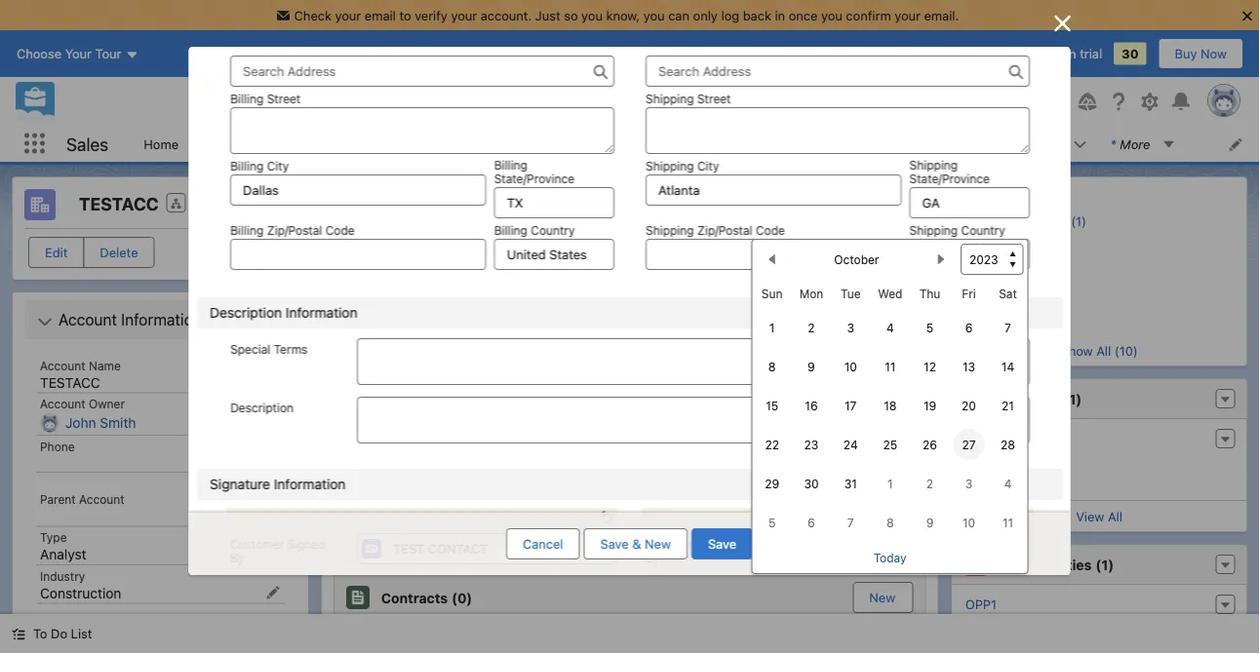 Task type: describe. For each thing, give the bounding box(es) containing it.
shipping street
[[645, 92, 731, 105]]

city for shipping city
[[697, 159, 719, 173]]

street for billing street
[[267, 92, 300, 105]]

opp1 element
[[952, 593, 1247, 654]]

account.
[[481, 8, 532, 22]]

calendar link
[[610, 126, 686, 162]]

save for save & new
[[601, 537, 629, 552]]

1 for the rightmost 1 button
[[888, 477, 893, 491]]

Search Address text field
[[230, 56, 614, 87]]

campaign
[[779, 249, 838, 264]]

2 updated from the top
[[391, 443, 438, 457]]

2023-10-27 cell
[[950, 425, 989, 464]]

21
[[1002, 399, 1015, 413]]

15
[[766, 399, 779, 413]]

shipping for shipping street
[[645, 92, 694, 105]]

close date cell
[[864, 469, 1034, 503]]

calendar list item
[[610, 126, 712, 162]]

october grid
[[753, 279, 1028, 543]]

service link
[[698, 185, 751, 224]]

•
[[382, 443, 388, 457]]

inverse image
[[1051, 12, 1075, 35]]

list containing home
[[132, 126, 1260, 162]]

updated 4 minutes ago
[[391, 272, 520, 286]]

0 vertical spatial view all
[[606, 368, 653, 382]]

1 vertical spatial ago
[[492, 443, 513, 457]]

10 for the left 10 button
[[845, 360, 857, 374]]

17 button
[[835, 390, 867, 422]]

1 you from the left
[[582, 8, 603, 22]]

code for billing zip/postal code
[[325, 223, 354, 237]]

shipping for shipping zip/postal code
[[645, 223, 694, 237]]

buy
[[1175, 46, 1198, 61]]

23
[[805, 438, 819, 452]]

days left in trial
[[1011, 46, 1103, 61]]

email cell
[[651, 299, 768, 332]]

opportunities image for opportunities status on the left
[[346, 412, 370, 435]]

zip/postal for shipping
[[697, 223, 752, 237]]

activity link
[[345, 185, 398, 224]]

3 your from the left
[[895, 8, 921, 22]]

1 horizontal spatial 8
[[887, 516, 894, 530]]

Shipping Street text field
[[645, 107, 1030, 154]]

all down contacts grid
[[638, 368, 653, 382]]

sales tab panel
[[333, 224, 1083, 654]]

edit industry image
[[266, 586, 280, 600]]

1 vertical spatial 6 button
[[796, 507, 827, 539]]

test contact inside contacts grid
[[426, 338, 521, 353]]

quotes
[[1019, 137, 1062, 151]]

minutes
[[453, 272, 496, 286]]

john smith
[[65, 415, 136, 431]]

needs analysis inside opportunities grid
[[541, 509, 631, 523]]

Shipping State/Province text field
[[909, 187, 1030, 219]]

today
[[874, 551, 907, 565]]

billing zip/postal code
[[230, 223, 354, 237]]

days
[[1011, 46, 1040, 61]]

0 vertical spatial 3
[[847, 321, 855, 335]]

state/province for billing
[[494, 172, 574, 185]]

test contact link
[[965, 431, 1060, 447]]

1 vertical spatial 8 button
[[875, 507, 906, 539]]

feedback
[[938, 46, 995, 61]]

view all link for title cell
[[334, 359, 925, 390]]

tab list containing activity
[[333, 185, 926, 224]]

contacts (1)
[[998, 391, 1082, 407]]

1 horizontal spatial 10 button
[[954, 507, 985, 539]]

2 vertical spatial 4
[[1005, 477, 1012, 491]]

7 for 7 "button" within the cell
[[848, 516, 854, 530]]

row number cell for opportunities grid
[[334, 469, 385, 503]]

show
[[1061, 343, 1093, 358]]

account right parent
[[79, 493, 125, 506]]

1 horizontal spatial 6 button
[[954, 312, 985, 343]]

check your email to verify your account. just so you know, you can only log back in once you confirm your email.
[[294, 8, 960, 22]]

1 horizontal spatial test contact
[[965, 431, 1060, 446]]

0 vertical spatial 3 button
[[835, 312, 867, 343]]

18
[[884, 399, 897, 413]]

3 you from the left
[[822, 8, 843, 22]]

1 horizontal spatial contact
[[1000, 431, 1060, 446]]

shipping for shipping city
[[645, 159, 694, 173]]

0 horizontal spatial 4 button
[[875, 312, 906, 343]]

contracts (0) link
[[987, 240, 1066, 256]]

city for billing city
[[267, 159, 288, 173]]

0 vertical spatial ago
[[500, 272, 520, 286]]

24 button
[[835, 429, 867, 461]]

1 horizontal spatial sales
[[516, 196, 557, 214]]

26
[[923, 438, 938, 452]]

save & new button
[[584, 529, 688, 560]]

account image
[[24, 189, 56, 221]]

15 button
[[757, 390, 788, 422]]

service
[[698, 196, 751, 214]]

title cell
[[768, 299, 885, 332]]

construction
[[40, 585, 121, 602]]

1 horizontal spatial in
[[1066, 46, 1077, 61]]

opportunity name cell
[[416, 469, 533, 503]]

25
[[884, 438, 898, 452]]

home link
[[132, 126, 190, 162]]

1 horizontal spatial 30
[[1122, 46, 1139, 61]]

0 horizontal spatial 10 button
[[835, 351, 867, 382]]

save & new
[[601, 537, 671, 552]]

7 for topmost 7 "button"
[[1005, 321, 1012, 335]]

name cell
[[416, 299, 533, 332]]

16 button
[[796, 390, 827, 422]]

calendar
[[622, 137, 675, 151]]

opportunities (1)
[[998, 557, 1114, 573]]

description information
[[209, 305, 357, 321]]

trial
[[1080, 46, 1103, 61]]

name
[[89, 359, 121, 373]]

1 horizontal spatial 4
[[887, 321, 894, 335]]

contacts (1)
[[987, 187, 1059, 202]]

view all link down test contact element
[[952, 501, 1247, 532]]

list
[[71, 627, 92, 642]]

0 vertical spatial 2 button
[[796, 312, 827, 343]]

show all (10)
[[1061, 343, 1138, 358]]

30 inside button
[[804, 477, 819, 491]]

5 for 5 button to the left
[[769, 516, 776, 530]]

16
[[805, 399, 818, 413]]

1 vertical spatial testacc
[[40, 375, 100, 391]]

opp1 link inside opportunities grid
[[426, 509, 458, 524]]

buy now
[[1175, 46, 1227, 61]]

1 horizontal spatial 3
[[966, 477, 973, 491]]

12 button
[[915, 351, 946, 382]]

item
[[355, 443, 379, 457]]

john
[[65, 415, 96, 431]]

9 for 9 button to the top
[[808, 360, 815, 374]]

1 vertical spatial opp1
[[965, 597, 997, 612]]

Billing Country text field
[[494, 239, 614, 270]]

0 horizontal spatial 6
[[808, 516, 815, 530]]

1 horizontal spatial 5 button
[[915, 312, 946, 343]]

contracts (0)
[[381, 590, 473, 606]]

1 vertical spatial 9 button
[[915, 507, 946, 539]]

stage:
[[963, 614, 1001, 628]]

0 vertical spatial to
[[400, 8, 411, 22]]

14
[[1002, 360, 1015, 374]]

analysis inside opp1 element
[[1081, 614, 1129, 628]]

all left (10)
[[1096, 343, 1111, 358]]

description for description
[[230, 401, 293, 415]]

home
[[144, 137, 179, 151]]

0 vertical spatial in
[[775, 8, 786, 22]]

information for signature information
[[273, 477, 345, 493]]

billing city
[[230, 159, 288, 173]]

today button
[[873, 543, 908, 574]]

only
[[693, 8, 718, 22]]

parent
[[40, 493, 76, 506]]

1 new button from the top
[[854, 241, 914, 272]]

test contact element
[[952, 427, 1247, 494]]

12
[[924, 360, 937, 374]]

0 vertical spatial view
[[606, 368, 635, 382]]

smith
[[100, 415, 136, 431]]

billing for billing city
[[230, 159, 263, 173]]

27 button
[[954, 429, 985, 461]]

0 vertical spatial 7 button
[[993, 312, 1024, 343]]

so
[[564, 8, 578, 22]]

22
[[765, 438, 780, 452]]

view all for view all link underneath test contact element
[[1076, 509, 1123, 524]]

orders (0)
[[987, 266, 1048, 281]]

0 vertical spatial testacc
[[79, 194, 159, 215]]

leads link
[[190, 126, 249, 162]]

21 button
[[993, 390, 1024, 422]]

edit type image
[[266, 548, 280, 562]]

2 you from the left
[[644, 8, 665, 22]]

opportunities image
[[963, 214, 977, 227]]

view all for close date cell's view all link
[[606, 539, 653, 553]]

28 button
[[993, 429, 1024, 461]]

shipping zip/postal code
[[645, 223, 785, 237]]

9 for the bottommost 9 button
[[927, 516, 934, 530]]

account name
[[40, 359, 121, 373]]

thu
[[920, 287, 941, 301]]

1 horizontal spatial 6
[[966, 321, 973, 335]]

delete button
[[83, 237, 155, 268]]

phone
[[40, 440, 75, 454]]

contracts
[[381, 590, 448, 606]]

mon
[[800, 287, 824, 301]]

contacts image
[[963, 387, 987, 411]]

contact inside grid
[[461, 338, 521, 353]]

analysis inside opportunities grid
[[583, 509, 631, 523]]

left
[[1044, 46, 1063, 61]]

contacts image
[[963, 187, 977, 201]]

opportunities image for opp1 element
[[963, 553, 987, 577]]

1 your from the left
[[335, 8, 361, 22]]

quotes list item
[[1008, 126, 1099, 162]]

0 horizontal spatial 11 button
[[875, 351, 906, 382]]

action image
[[885, 299, 934, 330]]

view for close date cell's view all link
[[606, 539, 635, 553]]

cancel
[[523, 537, 564, 552]]

add
[[737, 249, 760, 264]]

opportunities status
[[346, 443, 391, 457]]

billing street
[[230, 92, 300, 105]]

0 vertical spatial new
[[871, 249, 897, 264]]

just
[[536, 8, 561, 22]]

30 button
[[796, 468, 827, 500]]

Billing State/Province text field
[[494, 187, 614, 219]]

industry
[[40, 570, 85, 583]]

description for description information
[[209, 305, 282, 321]]

(10)
[[1115, 343, 1138, 358]]



Task type: vqa. For each thing, say whether or not it's contained in the screenshot.
right the Phone
no



Task type: locate. For each thing, give the bounding box(es) containing it.
needs analysis down opportunities (1)
[[1039, 614, 1129, 628]]

billing down the billing city at the top
[[230, 223, 263, 237]]

test down name cell
[[426, 338, 458, 353]]

0 vertical spatial description
[[209, 305, 282, 321]]

10 down phone:
[[963, 516, 976, 530]]

Shipping Zip/Postal Code text field
[[645, 239, 902, 270]]

save
[[601, 537, 629, 552], [708, 537, 737, 552]]

1 vertical spatial needs analysis
[[1039, 614, 1129, 628]]

to right add
[[764, 249, 775, 264]]

leave feedback
[[900, 46, 995, 61]]

needs analysis inside opp1 element
[[1039, 614, 1129, 628]]

0 horizontal spatial sales
[[66, 133, 109, 154]]

partners (0)
[[987, 293, 1057, 307]]

details link
[[433, 185, 481, 224]]

2 button
[[796, 312, 827, 343], [915, 468, 946, 500]]

1 horizontal spatial 9
[[927, 516, 934, 530]]

contracts (0)
[[987, 240, 1066, 255]]

0 vertical spatial 8
[[769, 360, 776, 374]]

2 save from the left
[[708, 537, 737, 552]]

cases image
[[963, 319, 977, 333]]

account up john
[[40, 398, 85, 411]]

4
[[442, 272, 449, 286], [887, 321, 894, 335], [1005, 477, 1012, 491]]

information
[[285, 305, 357, 321], [121, 311, 202, 329], [273, 477, 345, 493]]

information inside dropdown button
[[121, 311, 202, 329]]

0 horizontal spatial 5
[[769, 516, 776, 530]]

october alert
[[834, 253, 880, 266]]

26 button
[[915, 429, 946, 461]]

details
[[433, 196, 481, 214]]

2 zip/postal from the left
[[697, 223, 752, 237]]

shipping country
[[909, 223, 1005, 237]]

code
[[325, 223, 354, 237], [756, 223, 785, 237]]

contracts image for contracts
[[346, 586, 370, 610]]

email.
[[925, 8, 960, 22]]

(1) for contacts (1)
[[1063, 391, 1082, 407]]

0 horizontal spatial analysis
[[583, 509, 631, 523]]

0 horizontal spatial 5 button
[[757, 507, 788, 539]]

0 vertical spatial test
[[426, 338, 458, 353]]

back
[[743, 8, 772, 22]]

billing country
[[494, 223, 575, 237]]

1 vertical spatial opp1 link
[[965, 597, 997, 613]]

test up title: at the bottom right of the page
[[965, 431, 997, 446]]

contacts grid
[[334, 299, 934, 360]]

text default image
[[37, 314, 53, 330], [12, 628, 25, 642]]

0 vertical spatial 1 button
[[757, 312, 788, 343]]

1 city from the left
[[267, 159, 288, 173]]

opp1 inside opportunities grid
[[426, 509, 458, 523]]

account for account name
[[40, 359, 85, 373]]

10 button up 17 button
[[835, 351, 867, 382]]

opp1
[[426, 509, 458, 523], [965, 597, 997, 612]]

shipping state/province
[[909, 158, 990, 185]]

1 vertical spatial updated
[[391, 443, 438, 457]]

billing for billing state/province
[[494, 158, 527, 172]]

view all link
[[334, 359, 925, 390], [952, 501, 1247, 532], [334, 530, 925, 561]]

0 horizontal spatial 7 button
[[835, 507, 867, 539]]

view down stage cell
[[606, 539, 635, 553]]

3 button down 'tue'
[[835, 312, 867, 343]]

code up the billing zip/postal code text box
[[325, 223, 354, 237]]

7 inside cell
[[848, 516, 854, 530]]

opportunities image
[[346, 412, 370, 435], [963, 553, 987, 577]]

text default image inside to do list button
[[12, 628, 25, 642]]

30 down 23 button
[[804, 477, 819, 491]]

all down test contact element
[[1108, 509, 1123, 524]]

0 horizontal spatial state/province
[[494, 172, 574, 185]]

0 horizontal spatial 2
[[808, 321, 815, 335]]

4 button down wed at the right of page
[[875, 312, 906, 343]]

all down stage cell
[[638, 539, 653, 553]]

shipping for shipping state/province
[[909, 158, 958, 172]]

contracts image for contracts (0)
[[963, 240, 977, 254]]

Shipping City text field
[[645, 175, 902, 206]]

1 vertical spatial description
[[230, 401, 293, 415]]

Billing Zip/Postal Code text field
[[230, 239, 486, 270]]

25 button
[[875, 429, 906, 461]]

0 horizontal spatial needs analysis
[[541, 509, 631, 523]]

2 code from the left
[[756, 223, 785, 237]]

1 country from the left
[[531, 223, 575, 237]]

group
[[992, 90, 1033, 113]]

8 button
[[757, 351, 788, 382], [875, 507, 906, 539]]

1 vertical spatial test
[[965, 431, 997, 446]]

1 vertical spatial 10 button
[[954, 507, 985, 539]]

1 horizontal spatial needs analysis
[[1039, 614, 1129, 628]]

1 code from the left
[[325, 223, 354, 237]]

your
[[335, 8, 361, 22], [451, 8, 477, 22], [895, 8, 921, 22]]

Billing City text field
[[230, 175, 486, 206]]

1 horizontal spatial 2 button
[[915, 468, 946, 500]]

Description text field
[[357, 397, 1030, 444]]

billing for billing zip/postal code
[[230, 223, 263, 237]]

shipping left opportunities image
[[909, 223, 958, 237]]

Billing Street text field
[[230, 107, 614, 154]]

1 vertical spatial 2
[[927, 477, 934, 491]]

test contact down 21
[[965, 431, 1060, 446]]

row number cell
[[334, 299, 385, 332], [334, 469, 385, 503]]

needs down opportunities (1)
[[1039, 614, 1077, 628]]

needs analysis
[[541, 509, 631, 523], [1039, 614, 1129, 628]]

stage cell
[[533, 469, 747, 503]]

3 down 'tue'
[[847, 321, 855, 335]]

1 vertical spatial 1
[[346, 443, 352, 457]]

1 vertical spatial 1 button
[[875, 468, 906, 500]]

row number image down the billing zip/postal code text box
[[334, 299, 385, 330]]

opp1 link down opportunity name cell
[[426, 509, 458, 524]]

2 vertical spatial view all
[[606, 539, 653, 553]]

27
[[963, 438, 976, 452]]

2 state/province from the left
[[909, 172, 990, 185]]

4 button
[[875, 312, 906, 343], [993, 468, 1024, 500]]

to inside add to campaign "button"
[[764, 249, 775, 264]]

cell
[[385, 299, 416, 332], [533, 332, 651, 359], [651, 332, 768, 359], [768, 332, 885, 359], [885, 332, 934, 359], [385, 469, 416, 503], [747, 503, 864, 530]]

ago
[[500, 272, 520, 286], [492, 443, 513, 457]]

opp1 link up stage:
[[965, 597, 997, 613]]

wed
[[878, 287, 903, 301]]

0 vertical spatial 2
[[808, 321, 815, 335]]

6 down amount cell
[[808, 516, 815, 530]]

billing up billing country text field
[[494, 223, 527, 237]]

buy now button
[[1159, 38, 1244, 69]]

row number image
[[334, 299, 385, 330], [334, 469, 385, 501]]

2 vertical spatial new
[[870, 591, 896, 605]]

0 horizontal spatial 1 button
[[757, 312, 788, 343]]

add to campaign
[[737, 249, 838, 264]]

1 horizontal spatial zip/postal
[[697, 223, 752, 237]]

new button
[[854, 241, 914, 272], [854, 583, 912, 613]]

2 down 26 in the right bottom of the page
[[927, 477, 934, 491]]

(1) up opp1 element
[[1096, 557, 1114, 573]]

billing inside billing state/province
[[494, 158, 527, 172]]

new right &
[[645, 537, 671, 552]]

sales
[[66, 133, 109, 154], [516, 196, 557, 214]]

0 horizontal spatial zip/postal
[[267, 223, 322, 237]]

city right leads link
[[267, 159, 288, 173]]

1 zip/postal from the left
[[267, 223, 322, 237]]

know,
[[606, 8, 640, 22]]

signature
[[209, 477, 270, 493]]

state/province for shipping
[[909, 172, 990, 185]]

1 horizontal spatial opp1
[[965, 597, 997, 612]]

shipping up the shipping state/province text field
[[909, 158, 958, 172]]

0 vertical spatial 4
[[442, 272, 449, 286]]

1 vertical spatial 5 button
[[757, 507, 788, 539]]

0 vertical spatial 5
[[927, 321, 934, 335]]

account
[[59, 311, 117, 329], [40, 359, 85, 373], [40, 398, 85, 411], [79, 493, 125, 506]]

6 down partners image
[[966, 321, 973, 335]]

1 horizontal spatial 1 button
[[875, 468, 906, 500]]

1 vertical spatial 9
[[927, 516, 934, 530]]

2 country from the left
[[961, 223, 1005, 237]]

2 row number cell from the top
[[334, 469, 385, 503]]

list
[[132, 126, 1260, 162]]

needs inside opp1 element
[[1039, 614, 1077, 628]]

code up shipping zip/postal code 'text field'
[[756, 223, 785, 237]]

contacts
[[998, 391, 1060, 407]]

contracts image left contracts
[[346, 586, 370, 610]]

1 updated from the top
[[391, 272, 438, 286]]

7 down 31
[[848, 516, 854, 530]]

view
[[606, 368, 635, 382], [1076, 509, 1104, 524], [606, 539, 635, 553]]

special terms
[[230, 342, 307, 356]]

phone cell
[[533, 299, 651, 332]]

1 button left date
[[875, 468, 906, 500]]

zip/postal up the billing zip/postal code text box
[[267, 223, 322, 237]]

2 street from the left
[[697, 92, 731, 105]]

9 button up 16 button
[[796, 351, 827, 382]]

billing state/province
[[494, 158, 574, 185]]

0 horizontal spatial 10
[[845, 360, 857, 374]]

view all down test contact element
[[1076, 509, 1123, 524]]

1 horizontal spatial 7
[[1005, 321, 1012, 335]]

to
[[400, 8, 411, 22], [764, 249, 775, 264]]

1 button
[[757, 312, 788, 343], [875, 468, 906, 500]]

1 vertical spatial 4 button
[[993, 468, 1024, 500]]

your left email
[[335, 8, 361, 22]]

1 row number image from the top
[[334, 299, 385, 330]]

new inside button
[[645, 537, 671, 552]]

to do list button
[[0, 615, 104, 654]]

owner
[[89, 398, 125, 411]]

0 horizontal spatial opp1
[[426, 509, 458, 523]]

save for save
[[708, 537, 737, 552]]

0 horizontal spatial text default image
[[12, 628, 25, 642]]

2 new button from the top
[[854, 583, 912, 613]]

parent account
[[40, 493, 125, 506]]

1 horizontal spatial 11 button
[[993, 507, 1024, 539]]

2 button down the 26 button
[[915, 468, 946, 500]]

1 save from the left
[[601, 537, 629, 552]]

1 vertical spatial test contact
[[965, 431, 1060, 446]]

view all down stage cell
[[606, 539, 653, 553]]

needs
[[541, 509, 579, 523], [1039, 614, 1077, 628]]

test inside contacts grid
[[426, 338, 458, 353]]

billing for billing street
[[230, 92, 263, 105]]

account owner
[[40, 398, 125, 411]]

contracts image down shipping country
[[963, 240, 977, 254]]

country for shipping country
[[961, 223, 1005, 237]]

row number cell for contacts grid
[[334, 299, 385, 332]]

billing up the leads list item
[[230, 92, 263, 105]]

11 button down phone:
[[993, 507, 1024, 539]]

terms
[[273, 342, 307, 356]]

1 vertical spatial 2 button
[[915, 468, 946, 500]]

to do list
[[33, 627, 92, 642]]

11 for left 11 button
[[885, 360, 896, 374]]

5 button down the amount
[[757, 507, 788, 539]]

country
[[531, 223, 575, 237], [961, 223, 1005, 237]]

1 horizontal spatial 1
[[770, 321, 775, 335]]

2 your from the left
[[451, 8, 477, 22]]

1 vertical spatial 3
[[966, 477, 973, 491]]

0 horizontal spatial save
[[601, 537, 629, 552]]

2023-11-07 cell
[[832, 503, 871, 543]]

a
[[442, 443, 448, 457]]

shipping city
[[645, 159, 719, 173]]

close date button
[[864, 469, 1034, 501]]

country for billing country
[[531, 223, 575, 237]]

opportunities (1) link
[[987, 214, 1086, 229]]

code for shipping zip/postal code
[[756, 223, 785, 237]]

billing down leads
[[230, 159, 263, 173]]

1 vertical spatial sales
[[516, 196, 557, 214]]

1 vertical spatial contact
[[1000, 431, 1060, 446]]

street up calendar list item
[[697, 92, 731, 105]]

1 horizontal spatial 2
[[927, 477, 934, 491]]

1 vertical spatial contracts image
[[346, 586, 370, 610]]

0 horizontal spatial to
[[400, 8, 411, 22]]

1 item • updated a minute ago
[[346, 443, 513, 457]]

1 row number cell from the top
[[334, 299, 385, 332]]

delete
[[100, 245, 138, 260]]

22 button
[[757, 429, 788, 461]]

needs up cancel
[[541, 509, 579, 523]]

2 horizontal spatial you
[[822, 8, 843, 22]]

opportunities (1)
[[987, 214, 1086, 228]]

1 vertical spatial 5
[[769, 516, 776, 530]]

leads list item
[[190, 126, 274, 162]]

list item
[[712, 126, 793, 162]]

2 down mon
[[808, 321, 815, 335]]

1 horizontal spatial street
[[697, 92, 731, 105]]

action cell
[[885, 299, 934, 332]]

text default image left to at the left bottom
[[12, 628, 25, 642]]

analysis down opportunities (1)
[[1081, 614, 1129, 628]]

4 left minutes
[[442, 272, 449, 286]]

0 vertical spatial 10
[[845, 360, 857, 374]]

1 horizontal spatial 9 button
[[915, 507, 946, 539]]

contracts image
[[963, 240, 977, 254], [346, 586, 370, 610]]

0 vertical spatial contact
[[461, 338, 521, 353]]

1 horizontal spatial country
[[961, 223, 1005, 237]]

31
[[845, 477, 857, 491]]

view for view all link underneath test contact element
[[1076, 509, 1104, 524]]

23 button
[[796, 429, 827, 461]]

7 button inside cell
[[835, 507, 867, 539]]

your left 'email.'
[[895, 8, 921, 22]]

save button
[[692, 529, 753, 560]]

save inside button
[[601, 537, 629, 552]]

&
[[633, 537, 641, 552]]

save inside button
[[708, 537, 737, 552]]

to right email
[[400, 8, 411, 22]]

11
[[885, 360, 896, 374], [1003, 516, 1014, 530]]

0 horizontal spatial contracts image
[[346, 586, 370, 610]]

text default image for account information
[[37, 314, 53, 330]]

account for account owner
[[40, 398, 85, 411]]

1 vertical spatial 3 button
[[954, 468, 985, 500]]

shipping up calendar list item
[[645, 92, 694, 105]]

view down contacts grid
[[606, 368, 635, 382]]

0 horizontal spatial opp1 link
[[426, 509, 458, 524]]

4 right phone:
[[1005, 477, 1012, 491]]

edit parent account image
[[266, 509, 280, 523]]

analysis
[[583, 509, 631, 523], [1081, 614, 1129, 628]]

information down edit phone icon at the left of the page
[[273, 477, 345, 493]]

2 vertical spatial view
[[606, 539, 635, 553]]

4 button down 28 at the right bottom
[[993, 468, 1024, 500]]

special
[[230, 342, 270, 356]]

information for description information
[[285, 305, 357, 321]]

in right left
[[1066, 46, 1077, 61]]

5 down thu
[[927, 321, 934, 335]]

row number image inside opportunities grid
[[334, 469, 385, 501]]

(1) for opportunities (1)
[[1096, 557, 1114, 573]]

1 state/province from the left
[[494, 172, 574, 185]]

check
[[294, 8, 332, 22]]

0 horizontal spatial 9 button
[[796, 351, 827, 382]]

11 for 11 button to the right
[[1003, 516, 1014, 530]]

9 button down date
[[915, 507, 946, 539]]

0 horizontal spatial your
[[335, 8, 361, 22]]

edit phone image
[[266, 457, 280, 470]]

shipping for shipping country
[[909, 223, 958, 237]]

save down opportunities grid
[[708, 537, 737, 552]]

opportunities image inside sales tab panel
[[346, 412, 370, 435]]

city up service
[[697, 159, 719, 173]]

2 button down mon
[[796, 312, 827, 343]]

opportunities grid
[[334, 469, 1083, 531]]

11 up 18
[[885, 360, 896, 374]]

do
[[51, 627, 67, 642]]

1 horizontal spatial to
[[764, 249, 775, 264]]

1 horizontal spatial needs
[[1039, 614, 1077, 628]]

phone:
[[963, 477, 1004, 492]]

6 button
[[954, 312, 985, 343], [796, 507, 827, 539]]

0 vertical spatial opp1
[[426, 509, 458, 523]]

zip/postal for billing
[[267, 223, 322, 237]]

1 inside sales tab panel
[[346, 443, 352, 457]]

description up edit phone icon at the left of the page
[[230, 401, 293, 415]]

street up the leads list item
[[267, 92, 300, 105]]

testacc down account name
[[40, 375, 100, 391]]

text default image inside account information dropdown button
[[37, 314, 53, 330]]

1 vertical spatial 6
[[808, 516, 815, 530]]

information down delete
[[121, 311, 202, 329]]

Special Terms text field
[[357, 339, 1030, 385]]

1 street from the left
[[267, 92, 300, 105]]

country up shipping country text box
[[961, 223, 1005, 237]]

text default image for to do list
[[12, 628, 25, 642]]

close date
[[872, 478, 940, 492]]

1 horizontal spatial (1)
[[1096, 557, 1114, 573]]

10 for the right 10 button
[[963, 516, 976, 530]]

11 button
[[875, 351, 906, 382], [993, 507, 1024, 539]]

description up 'special'
[[209, 305, 282, 321]]

3 button
[[835, 312, 867, 343], [954, 468, 985, 500]]

0 horizontal spatial 4
[[442, 272, 449, 286]]

account inside dropdown button
[[59, 311, 117, 329]]

tab list
[[333, 185, 926, 224]]

Shipping Country text field
[[909, 239, 1030, 270]]

search... button
[[404, 86, 795, 117]]

row number image for opportunities grid
[[334, 469, 385, 501]]

ago right minute
[[492, 443, 513, 457]]

row number image down item
[[334, 469, 385, 501]]

3 button down title: at the bottom right of the page
[[954, 468, 985, 500]]

information up terms
[[285, 305, 357, 321]]

account left the name
[[40, 359, 85, 373]]

0 horizontal spatial country
[[531, 223, 575, 237]]

0 vertical spatial new button
[[854, 241, 914, 272]]

11 button up 18
[[875, 351, 906, 382]]

1 vertical spatial 4
[[887, 321, 894, 335]]

view all down contacts grid
[[606, 368, 653, 382]]

2 city from the left
[[697, 159, 719, 173]]

1 vertical spatial 10
[[963, 516, 976, 530]]

street for shipping street
[[697, 92, 731, 105]]

account up account name
[[59, 311, 117, 329]]

0 vertical spatial 9 button
[[796, 351, 827, 382]]

0 vertical spatial 8 button
[[757, 351, 788, 382]]

1 vertical spatial 7 button
[[835, 507, 867, 539]]

view all link for close date cell
[[334, 530, 925, 561]]

test contact down name cell
[[426, 338, 521, 353]]

Search Address text field
[[645, 56, 1030, 87]]

7 down partners (0) link
[[1005, 321, 1012, 335]]

view all link down stage cell
[[334, 530, 925, 561]]

1 vertical spatial new button
[[854, 583, 912, 613]]

account for account information
[[59, 311, 117, 329]]

7 button down partners (0) link
[[993, 312, 1024, 343]]

confirm
[[846, 8, 892, 22]]

partners image
[[963, 293, 977, 306]]

activity
[[345, 196, 398, 214]]

your right verify
[[451, 8, 477, 22]]

1 left item
[[346, 443, 352, 457]]

shipping inside the shipping state/province
[[909, 158, 958, 172]]

information for account information
[[121, 311, 202, 329]]

0 horizontal spatial opportunities image
[[346, 412, 370, 435]]

ago right minutes
[[500, 272, 520, 286]]

5 button
[[915, 312, 946, 343], [757, 507, 788, 539]]

0 horizontal spatial (1)
[[1063, 391, 1082, 407]]

1 horizontal spatial 7 button
[[993, 312, 1024, 343]]

orders image
[[963, 266, 977, 280]]

0 horizontal spatial test contact
[[426, 338, 521, 353]]

new up wed at the right of page
[[871, 249, 897, 264]]

contact down 21
[[1000, 431, 1060, 446]]

row number image for contacts grid
[[334, 299, 385, 330]]

contacts (1) link
[[987, 187, 1059, 203]]

2 row number image from the top
[[334, 469, 385, 501]]

amount cell
[[747, 469, 864, 503]]

sales left home
[[66, 133, 109, 154]]

0 vertical spatial contracts image
[[963, 240, 977, 254]]

4 inside sales tab panel
[[442, 272, 449, 286]]

updated
[[391, 272, 438, 286], [391, 443, 438, 457]]

5 for the rightmost 5 button
[[927, 321, 934, 335]]

add to campaign button
[[720, 241, 855, 272]]

analyst
[[40, 547, 86, 563]]

billing up sales link
[[494, 158, 527, 172]]

1 down "sun"
[[770, 321, 775, 335]]

new button down today button
[[854, 583, 912, 613]]

8
[[769, 360, 776, 374], [887, 516, 894, 530]]

needs inside opportunities grid
[[541, 509, 579, 523]]

1 horizontal spatial analysis
[[1081, 614, 1129, 628]]

opportunities image up item
[[346, 412, 370, 435]]

0 horizontal spatial you
[[582, 8, 603, 22]]

view all link down the phone cell
[[334, 359, 925, 390]]

1 for the top 1 button
[[770, 321, 775, 335]]

tue
[[841, 287, 861, 301]]

0 horizontal spatial code
[[325, 223, 354, 237]]

you right so
[[582, 8, 603, 22]]

billing for billing country
[[494, 223, 527, 237]]

1 horizontal spatial test
[[965, 431, 997, 446]]

8 up 15
[[769, 360, 776, 374]]

you
[[582, 8, 603, 22], [644, 8, 665, 22], [822, 8, 843, 22]]

new down today button
[[870, 591, 896, 605]]

amount
[[755, 478, 805, 492]]



